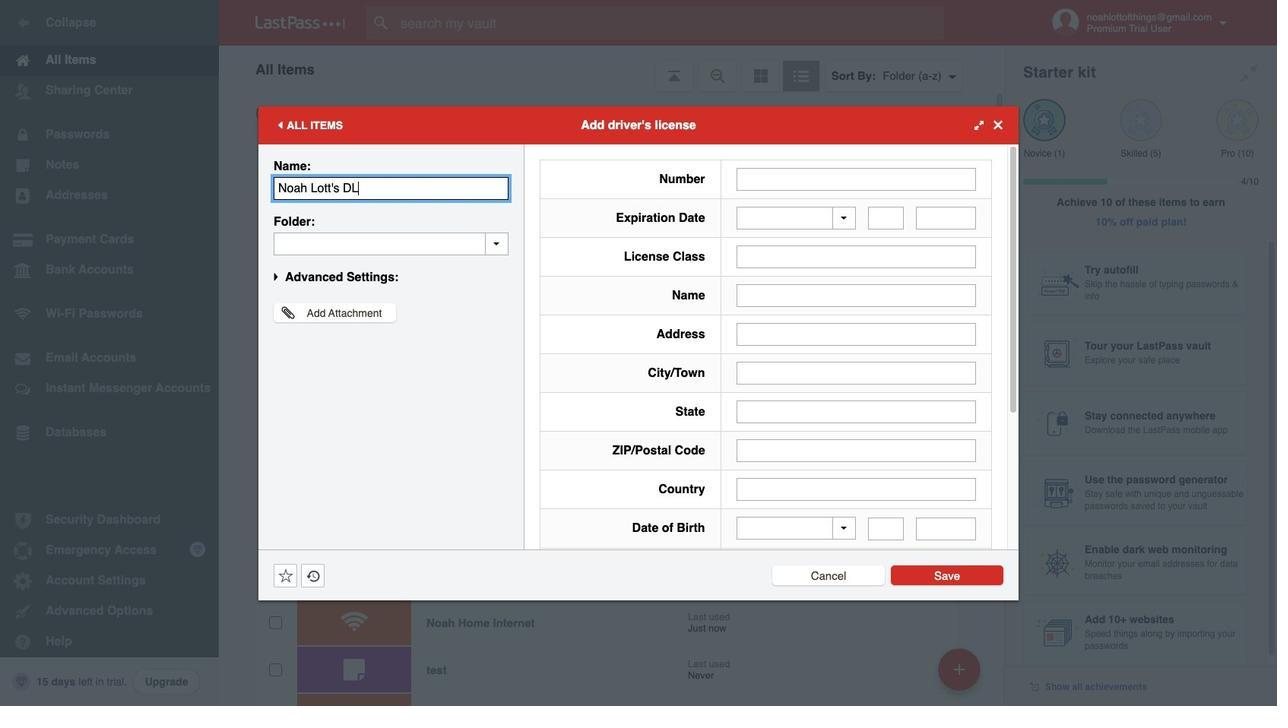 Task type: describe. For each thing, give the bounding box(es) containing it.
Search search field
[[367, 6, 974, 40]]

search my vault text field
[[367, 6, 974, 40]]

new item image
[[954, 664, 965, 675]]

vault options navigation
[[219, 46, 1005, 91]]



Task type: locate. For each thing, give the bounding box(es) containing it.
None text field
[[869, 207, 905, 230], [274, 232, 509, 255], [737, 284, 977, 307], [737, 323, 977, 346], [737, 362, 977, 385], [737, 401, 977, 424], [869, 518, 905, 540], [917, 518, 976, 540], [869, 207, 905, 230], [274, 232, 509, 255], [737, 284, 977, 307], [737, 323, 977, 346], [737, 362, 977, 385], [737, 401, 977, 424], [869, 518, 905, 540], [917, 518, 976, 540]]

None text field
[[737, 168, 977, 191], [274, 177, 509, 200], [917, 207, 976, 230], [737, 246, 977, 268], [737, 440, 977, 462], [737, 478, 977, 501], [737, 168, 977, 191], [274, 177, 509, 200], [917, 207, 976, 230], [737, 246, 977, 268], [737, 440, 977, 462], [737, 478, 977, 501]]

lastpass image
[[256, 16, 345, 30]]

dialog
[[259, 106, 1019, 707]]

new item navigation
[[933, 644, 990, 707]]

main navigation navigation
[[0, 0, 219, 707]]



